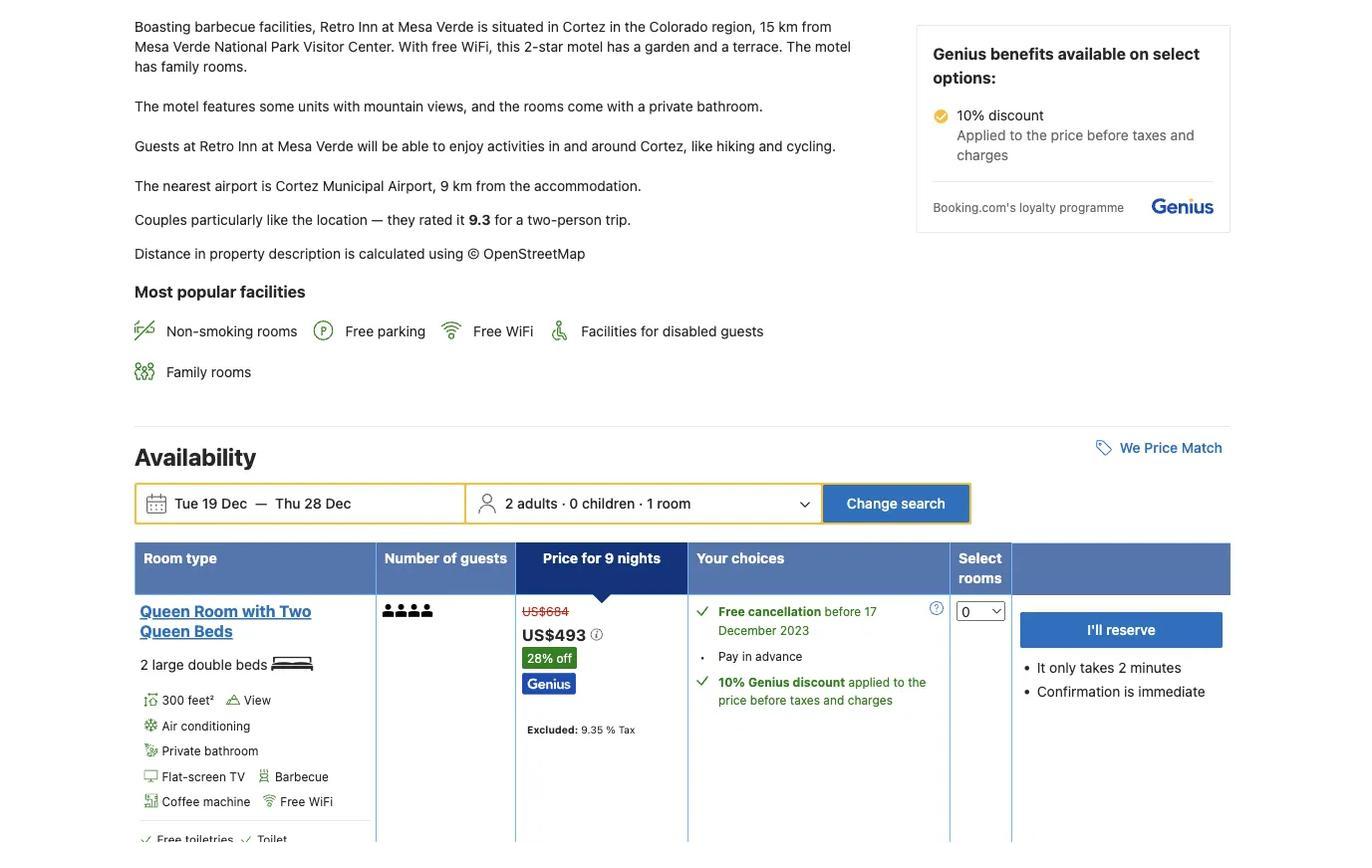 Task type: vqa. For each thing, say whether or not it's contained in the screenshot.
price inside APPLIED TO THE PRICE BEFORE TAXES AND CHARGES
yes



Task type: locate. For each thing, give the bounding box(es) containing it.
1 vertical spatial mesa
[[135, 38, 169, 55]]

0 horizontal spatial like
[[267, 212, 288, 228]]

a left garden
[[633, 38, 641, 55]]

0 horizontal spatial taxes
[[790, 694, 820, 708]]

at right guests
[[183, 138, 196, 155]]

· left 1
[[639, 495, 643, 512]]

and down colorado at top
[[694, 38, 718, 55]]

for left the "disabled"
[[641, 323, 659, 339]]

©
[[467, 246, 480, 262]]

rooms down select
[[959, 570, 1002, 587]]

free down barbecue
[[280, 795, 305, 809]]

1 vertical spatial price
[[543, 550, 578, 567]]

views,
[[427, 98, 467, 115]]

wifi down the openstreetmap
[[506, 323, 533, 339]]

rooms down non-smoking rooms
[[211, 364, 251, 380]]

1 horizontal spatial occupancy image
[[408, 605, 421, 618]]

december
[[718, 623, 777, 637]]

0 vertical spatial before
[[1087, 127, 1129, 144]]

0 horizontal spatial wifi
[[309, 795, 333, 809]]

0 vertical spatial price
[[1144, 440, 1178, 456]]

private
[[649, 98, 693, 115]]

1 dec from the left
[[221, 495, 247, 512]]

occupancy image
[[382, 605, 395, 618], [408, 605, 421, 618]]

the right the applied
[[1026, 127, 1047, 144]]

1 horizontal spatial ·
[[639, 495, 643, 512]]

and down select
[[1170, 127, 1194, 144]]

10% down pay
[[718, 676, 745, 690]]

free wifi
[[473, 323, 533, 339], [280, 795, 333, 809]]

excluded:
[[527, 724, 578, 736]]

28%
[[527, 651, 553, 665]]

10% for 10% discount applied to the price before taxes and charges
[[957, 107, 985, 124]]

couples
[[135, 212, 187, 228]]

motel right star
[[567, 38, 603, 55]]

2-
[[524, 38, 539, 55]]

is down minutes
[[1124, 684, 1134, 700]]

has left family
[[135, 58, 157, 75]]

is right the airport at the top left of page
[[261, 178, 272, 194]]

coffee
[[162, 795, 200, 809]]

0 horizontal spatial from
[[476, 178, 506, 194]]

charges inside 10% discount applied to the price before taxes and charges
[[957, 147, 1008, 164]]

disabled
[[662, 323, 717, 339]]

verde up free
[[436, 19, 474, 35]]

1 horizontal spatial like
[[691, 138, 713, 155]]

using
[[429, 246, 464, 262]]

like inside 'boasting barbecue facilities, retro inn at mesa verde is situated in cortez in the colorado region, 15 km from mesa verde national park visitor center. with free wifi, this 2-star motel has a garden and a terrace. the motel has family rooms. the motel features some units with mountain views, and the rooms come with a private bathroom. guests at retro inn at mesa verde will be able to enjoy activities in and around cortez, like hiking and cycling. the nearest airport is cortez municipal airport, 9 km from the accommodation.'
[[691, 138, 713, 155]]

options:
[[933, 68, 996, 87]]

1 vertical spatial for
[[641, 323, 659, 339]]

0 horizontal spatial occupancy image
[[382, 605, 395, 618]]

to inside 10% discount applied to the price before taxes and charges
[[1010, 127, 1022, 144]]

0 vertical spatial room
[[143, 550, 183, 567]]

room up 'beds'
[[194, 602, 238, 621]]

0 horizontal spatial charges
[[848, 694, 893, 708]]

the
[[787, 38, 811, 55], [135, 98, 159, 115], [135, 178, 159, 194]]

free left parking
[[345, 323, 374, 339]]

0 horizontal spatial km
[[453, 178, 472, 194]]

1 horizontal spatial 9
[[605, 550, 614, 567]]

· left '0'
[[561, 495, 566, 512]]

taxes
[[1132, 127, 1167, 144], [790, 694, 820, 708]]

1 vertical spatial inn
[[238, 138, 257, 155]]

rooms inside 'boasting barbecue facilities, retro inn at mesa verde is situated in cortez in the colorado region, 15 km from mesa verde national park visitor center. with free wifi, this 2-star motel has a garden and a terrace. the motel has family rooms. the motel features some units with mountain views, and the rooms come with a private bathroom. guests at retro inn at mesa verde will be able to enjoy activities in and around cortez, like hiking and cycling. the nearest airport is cortez municipal airport, 9 km from the accommodation.'
[[524, 98, 564, 115]]

0 vertical spatial wifi
[[506, 323, 533, 339]]

2 horizontal spatial to
[[1010, 127, 1022, 144]]

couples particularly like the location — they rated it 9.3 for a two-person trip.
[[135, 212, 631, 228]]

km right the 15
[[778, 19, 798, 35]]

price down genius benefits available on select options:
[[1051, 127, 1083, 144]]

0 vertical spatial retro
[[320, 19, 355, 35]]

coffee machine
[[162, 795, 250, 809]]

us$684
[[522, 605, 569, 619]]

1 vertical spatial retro
[[200, 138, 234, 155]]

at down some
[[261, 138, 274, 155]]

1 horizontal spatial 2
[[505, 495, 514, 512]]

pay in advance
[[718, 649, 803, 663]]

it only takes 2 minutes confirmation is immediate
[[1037, 660, 1205, 700]]

family rooms
[[166, 364, 251, 380]]

0 horizontal spatial before
[[750, 694, 787, 708]]

before down 10% genius discount
[[750, 694, 787, 708]]

discount down advance
[[793, 676, 845, 690]]

the inside applied to the price before taxes and charges
[[908, 676, 926, 690]]

to right the applied
[[1010, 127, 1022, 144]]

situated
[[492, 19, 544, 35]]

and down 10% genius discount
[[823, 694, 844, 708]]

guests right the "disabled"
[[721, 323, 764, 339]]

parking
[[377, 323, 426, 339]]

1 horizontal spatial price
[[1051, 127, 1083, 144]]

1 vertical spatial verde
[[173, 38, 210, 55]]

visitor
[[303, 38, 344, 55]]

2 vertical spatial verde
[[316, 138, 353, 155]]

before inside before 17 december 2023
[[825, 605, 861, 619]]

discount inside 10% discount applied to the price before taxes and charges
[[988, 107, 1044, 124]]

2 occupancy image from the left
[[421, 605, 434, 618]]

0 vertical spatial queen
[[140, 602, 190, 621]]

0 horizontal spatial price
[[543, 550, 578, 567]]

price up us$684
[[543, 550, 578, 567]]

km up it
[[453, 178, 472, 194]]

0 vertical spatial discount
[[988, 107, 1044, 124]]

free wifi down barbecue
[[280, 795, 333, 809]]

to inside 'boasting barbecue facilities, retro inn at mesa verde is situated in cortez in the colorado region, 15 km from mesa verde national park visitor center. with free wifi, this 2-star motel has a garden and a terrace. the motel has family rooms. the motel features some units with mountain views, and the rooms come with a private bathroom. guests at retro inn at mesa verde will be able to enjoy activities in and around cortez, like hiking and cycling. the nearest airport is cortez municipal airport, 9 km from the accommodation.'
[[433, 138, 446, 155]]

on
[[1130, 44, 1149, 63]]

and left 'around'
[[564, 138, 588, 155]]

immediate
[[1138, 684, 1205, 700]]

minutes
[[1130, 660, 1181, 676]]

of
[[443, 550, 457, 567]]

0 vertical spatial from
[[802, 19, 832, 35]]

feet²
[[188, 694, 214, 708]]

before up programme
[[1087, 127, 1129, 144]]

openstreetmap
[[483, 246, 585, 262]]

2 adults · 0 children · 1 room button
[[468, 485, 819, 523]]

the up activities
[[499, 98, 520, 115]]

the down activities
[[510, 178, 530, 194]]

and right hiking
[[759, 138, 783, 155]]

price
[[1144, 440, 1178, 456], [543, 550, 578, 567]]

tv
[[229, 770, 245, 784]]

verde left will
[[316, 138, 353, 155]]

0 vertical spatial charges
[[957, 147, 1008, 164]]

a left private
[[638, 98, 645, 115]]

mesa down some
[[277, 138, 312, 155]]

booking.com's loyalty programme
[[933, 200, 1124, 214]]

for left nights
[[582, 550, 601, 567]]

2 occupancy image from the left
[[408, 605, 421, 618]]

rooms inside select rooms
[[959, 570, 1002, 587]]

1 vertical spatial cortez
[[276, 178, 319, 194]]

0 horizontal spatial price
[[718, 694, 747, 708]]

0 horizontal spatial has
[[135, 58, 157, 75]]

the up couples on the left of page
[[135, 178, 159, 194]]

0 vertical spatial like
[[691, 138, 713, 155]]

like left hiking
[[691, 138, 713, 155]]

room left type
[[143, 550, 183, 567]]

price down pay
[[718, 694, 747, 708]]

1 horizontal spatial charges
[[957, 147, 1008, 164]]

2 large double beds
[[140, 657, 271, 673]]

and inside applied to the price before taxes and charges
[[823, 694, 844, 708]]

airport
[[215, 178, 258, 194]]

1 horizontal spatial genius
[[933, 44, 986, 63]]

like
[[691, 138, 713, 155], [267, 212, 288, 228]]

1 horizontal spatial guests
[[721, 323, 764, 339]]

inn up the airport at the top left of page
[[238, 138, 257, 155]]

price inside 10% discount applied to the price before taxes and charges
[[1051, 127, 1083, 144]]

1 horizontal spatial for
[[582, 550, 601, 567]]

2 vertical spatial mesa
[[277, 138, 312, 155]]

mesa down boasting
[[135, 38, 169, 55]]

genius
[[933, 44, 986, 63], [748, 676, 790, 690]]

1 horizontal spatial occupancy image
[[421, 605, 434, 618]]

motel right the terrace.
[[815, 38, 851, 55]]

discount
[[988, 107, 1044, 124], [793, 676, 845, 690]]

0 horizontal spatial genius
[[748, 676, 790, 690]]

bathroom.
[[697, 98, 763, 115]]

like up description
[[267, 212, 288, 228]]

0 vertical spatial the
[[787, 38, 811, 55]]

9.35
[[581, 724, 603, 736]]

a left two-
[[516, 212, 524, 228]]

wifi down barbecue
[[309, 795, 333, 809]]

2
[[505, 495, 514, 512], [140, 657, 148, 673], [1118, 660, 1127, 676]]

1 horizontal spatial wifi
[[506, 323, 533, 339]]

rooms.
[[203, 58, 247, 75]]

availability
[[135, 443, 256, 471]]

2 vertical spatial before
[[750, 694, 787, 708]]

it
[[1037, 660, 1046, 676]]

excluded: 9.35 % tax
[[527, 724, 635, 736]]

0 horizontal spatial for
[[494, 212, 512, 228]]

for
[[494, 212, 512, 228], [641, 323, 659, 339], [582, 550, 601, 567]]

2 horizontal spatial before
[[1087, 127, 1129, 144]]

activities
[[487, 138, 545, 155]]

0 horizontal spatial occupancy image
[[395, 605, 408, 618]]

a down region,
[[721, 38, 729, 55]]

2 adults · 0 children · 1 room
[[505, 495, 691, 512]]

and right views,
[[471, 98, 495, 115]]

1 horizontal spatial with
[[333, 98, 360, 115]]

1 occupancy image from the left
[[395, 605, 408, 618]]

10% inside 10% discount applied to the price before taxes and charges
[[957, 107, 985, 124]]

for for facilities for disabled guests
[[641, 323, 659, 339]]

discount up the applied
[[988, 107, 1044, 124]]

to right able
[[433, 138, 446, 155]]

free wifi down ©
[[473, 323, 533, 339]]

0 vertical spatial guests
[[721, 323, 764, 339]]

0 horizontal spatial ·
[[561, 495, 566, 512]]

units
[[298, 98, 329, 115]]

we price match
[[1120, 440, 1223, 456]]

0 vertical spatial inn
[[358, 19, 378, 35]]

1 vertical spatial genius
[[748, 676, 790, 690]]

type
[[186, 550, 217, 567]]

0 horizontal spatial 9
[[440, 178, 449, 194]]

before left 17
[[825, 605, 861, 619]]

1 vertical spatial —
[[255, 495, 267, 512]]

price inside dropdown button
[[1144, 440, 1178, 456]]

with right come
[[607, 98, 634, 115]]

guests right of
[[460, 550, 507, 567]]

0 horizontal spatial to
[[433, 138, 446, 155]]

airport,
[[388, 178, 436, 194]]

— left thu
[[255, 495, 267, 512]]

with right units
[[333, 98, 360, 115]]

km
[[778, 19, 798, 35], [453, 178, 472, 194]]

occupancy image
[[395, 605, 408, 618], [421, 605, 434, 618]]

0 horizontal spatial dec
[[221, 495, 247, 512]]

the right the terrace.
[[787, 38, 811, 55]]

2 dec from the left
[[325, 495, 351, 512]]

available
[[1058, 44, 1126, 63]]

1 vertical spatial queen
[[140, 622, 190, 641]]

0 vertical spatial taxes
[[1132, 127, 1167, 144]]

garden
[[645, 38, 690, 55]]

the up guests
[[135, 98, 159, 115]]

retro down features
[[200, 138, 234, 155]]

1 vertical spatial price
[[718, 694, 747, 708]]

beds
[[236, 657, 268, 673]]

at up center.
[[382, 19, 394, 35]]

is inside it only takes 2 minutes confirmation is immediate
[[1124, 684, 1134, 700]]

2 left large on the left bottom of page
[[140, 657, 148, 673]]

free cancellation
[[718, 605, 821, 619]]

they
[[387, 212, 415, 228]]

9 inside 'boasting barbecue facilities, retro inn at mesa verde is situated in cortez in the colorado region, 15 km from mesa verde national park visitor center. with free wifi, this 2-star motel has a garden and a terrace. the motel has family rooms. the motel features some units with mountain views, and the rooms come with a private bathroom. guests at retro inn at mesa verde will be able to enjoy activities in and around cortez, like hiking and cycling. the nearest airport is cortez municipal airport, 9 km from the accommodation.'
[[440, 178, 449, 194]]

0 horizontal spatial retro
[[200, 138, 234, 155]]

0 horizontal spatial guests
[[460, 550, 507, 567]]

1 vertical spatial km
[[453, 178, 472, 194]]

to
[[1010, 127, 1022, 144], [433, 138, 446, 155], [893, 676, 904, 690]]

taxes down on
[[1132, 127, 1167, 144]]

dec right 28
[[325, 495, 351, 512]]

1 horizontal spatial retro
[[320, 19, 355, 35]]

cortez up star
[[563, 19, 606, 35]]

the up description
[[292, 212, 313, 228]]

mesa up with
[[398, 19, 432, 35]]

0 vertical spatial genius
[[933, 44, 986, 63]]

genius up options:
[[933, 44, 986, 63]]

1 horizontal spatial room
[[194, 602, 238, 621]]

dec right the 19
[[221, 495, 247, 512]]

9 left nights
[[605, 550, 614, 567]]

the right applied
[[908, 676, 926, 690]]

retro up visitor on the left top of page
[[320, 19, 355, 35]]

9 right airport,
[[440, 178, 449, 194]]

is down "location"
[[345, 246, 355, 262]]

from right the 15
[[802, 19, 832, 35]]

person
[[557, 212, 602, 228]]

charges down the applied
[[957, 147, 1008, 164]]

1 horizontal spatial before
[[825, 605, 861, 619]]

charges down applied
[[848, 694, 893, 708]]

beds
[[194, 622, 233, 641]]

charges inside applied to the price before taxes and charges
[[848, 694, 893, 708]]

at
[[382, 19, 394, 35], [183, 138, 196, 155], [261, 138, 274, 155]]

free down ©
[[473, 323, 502, 339]]

flat-
[[162, 770, 188, 784]]

queen
[[140, 602, 190, 621], [140, 622, 190, 641]]

takes
[[1080, 660, 1114, 676]]

0 horizontal spatial discount
[[793, 676, 845, 690]]

cortez left municipal
[[276, 178, 319, 194]]

2 horizontal spatial mesa
[[398, 19, 432, 35]]

1 horizontal spatial price
[[1144, 440, 1178, 456]]

2 inside button
[[505, 495, 514, 512]]

cancellation
[[748, 605, 821, 619]]

15
[[760, 19, 775, 35]]

family
[[161, 58, 199, 75]]

motel down family
[[163, 98, 199, 115]]

•
[[700, 651, 705, 665]]

from up '9.3'
[[476, 178, 506, 194]]

this
[[497, 38, 520, 55]]

with left two
[[242, 602, 275, 621]]

price right we
[[1144, 440, 1178, 456]]

0 horizontal spatial mesa
[[135, 38, 169, 55]]

0 horizontal spatial motel
[[163, 98, 199, 115]]

rooms left come
[[524, 98, 564, 115]]

motel
[[567, 38, 603, 55], [815, 38, 851, 55], [163, 98, 199, 115]]

verde up family
[[173, 38, 210, 55]]

room type
[[143, 550, 217, 567]]

choices
[[731, 550, 784, 567]]

location
[[317, 212, 368, 228]]

charges
[[957, 147, 1008, 164], [848, 694, 893, 708]]

inn up center.
[[358, 19, 378, 35]]

2 left adults
[[505, 495, 514, 512]]

the inside 10% discount applied to the price before taxes and charges
[[1026, 127, 1047, 144]]

genius down pay in advance
[[748, 676, 790, 690]]

genius inside genius benefits available on select options:
[[933, 44, 986, 63]]

0 horizontal spatial 2
[[140, 657, 148, 673]]

taxes inside applied to the price before taxes and charges
[[790, 694, 820, 708]]

—
[[371, 212, 383, 228], [255, 495, 267, 512]]

taxes down 10% genius discount
[[790, 694, 820, 708]]

1 horizontal spatial discount
[[988, 107, 1044, 124]]

enjoy
[[449, 138, 484, 155]]

1 vertical spatial charges
[[848, 694, 893, 708]]

1 vertical spatial room
[[194, 602, 238, 621]]

1 horizontal spatial inn
[[358, 19, 378, 35]]

your
[[696, 550, 728, 567]]

1 vertical spatial 9
[[605, 550, 614, 567]]

1 horizontal spatial dec
[[325, 495, 351, 512]]

0 vertical spatial —
[[371, 212, 383, 228]]

1 horizontal spatial —
[[371, 212, 383, 228]]

1 horizontal spatial free wifi
[[473, 323, 533, 339]]

for right '9.3'
[[494, 212, 512, 228]]

1 occupancy image from the left
[[382, 605, 395, 618]]

— left "they"
[[371, 212, 383, 228]]

0 horizontal spatial cortez
[[276, 178, 319, 194]]

is up wifi,
[[478, 19, 488, 35]]



Task type: describe. For each thing, give the bounding box(es) containing it.
in up star
[[548, 19, 559, 35]]

and inside 10% discount applied to the price before taxes and charges
[[1170, 127, 1194, 144]]

thu 28 dec button
[[267, 486, 359, 522]]

facilities
[[581, 323, 637, 339]]

1 horizontal spatial mesa
[[277, 138, 312, 155]]

description
[[269, 246, 341, 262]]

booking.com's
[[933, 200, 1016, 214]]

10% for 10% genius discount
[[718, 676, 745, 690]]

rooms down facilities
[[257, 323, 297, 339]]

search
[[901, 495, 946, 512]]

0 horizontal spatial inn
[[238, 138, 257, 155]]

with
[[398, 38, 428, 55]]

0 vertical spatial km
[[778, 19, 798, 35]]

applied
[[957, 127, 1006, 144]]

2 inside it only takes 2 minutes confirmation is immediate
[[1118, 660, 1127, 676]]

i'll reserve button
[[1020, 613, 1223, 648]]

property
[[210, 246, 265, 262]]

change search button
[[823, 485, 969, 523]]

2 · from the left
[[639, 495, 643, 512]]

0 vertical spatial mesa
[[398, 19, 432, 35]]

300
[[162, 694, 184, 708]]

0 vertical spatial free wifi
[[473, 323, 533, 339]]

2023
[[780, 623, 809, 637]]

1 vertical spatial discount
[[793, 676, 845, 690]]

private bathroom
[[162, 745, 259, 759]]

number of guests
[[384, 550, 507, 567]]

1 horizontal spatial cortez
[[563, 19, 606, 35]]

terrace.
[[733, 38, 783, 55]]

2 horizontal spatial with
[[607, 98, 634, 115]]

room
[[657, 495, 691, 512]]

the up garden
[[625, 19, 645, 35]]

tax
[[619, 724, 635, 736]]

distance in property description is calculated using © openstreetmap
[[135, 246, 585, 262]]

queen room with two queen beds
[[140, 602, 311, 641]]

calculated
[[359, 246, 425, 262]]

municipal
[[323, 178, 384, 194]]

tue 19 dec — thu 28 dec
[[174, 495, 351, 512]]

facilities
[[240, 283, 306, 302]]

before inside applied to the price before taxes and charges
[[750, 694, 787, 708]]

non-
[[166, 323, 199, 339]]

flat-screen tv
[[162, 770, 245, 784]]

1 horizontal spatial motel
[[567, 38, 603, 55]]

0 vertical spatial verde
[[436, 19, 474, 35]]

free up december
[[718, 605, 745, 619]]

select rooms
[[959, 550, 1002, 587]]

facilities for disabled guests
[[581, 323, 764, 339]]

family
[[166, 364, 207, 380]]

non-smoking rooms
[[166, 323, 297, 339]]

in left property
[[195, 246, 206, 262]]

in right pay
[[742, 649, 752, 663]]

%
[[606, 724, 616, 736]]

your choices
[[696, 550, 784, 567]]

1 vertical spatial free wifi
[[280, 795, 333, 809]]

1 horizontal spatial from
[[802, 19, 832, 35]]

programme
[[1059, 200, 1124, 214]]

bathroom
[[204, 745, 259, 759]]

room inside "queen room with two queen beds"
[[194, 602, 238, 621]]

for for price for 9 nights
[[582, 550, 601, 567]]

it
[[457, 212, 465, 228]]

1 vertical spatial has
[[135, 58, 157, 75]]

select
[[959, 550, 1002, 567]]

to inside applied to the price before taxes and charges
[[893, 676, 904, 690]]

center.
[[348, 38, 395, 55]]

applied to the price before taxes and charges
[[718, 676, 926, 708]]

2 vertical spatial the
[[135, 178, 159, 194]]

children
[[582, 495, 635, 512]]

0 horizontal spatial room
[[143, 550, 183, 567]]

2 for 2 adults · 0 children · 1 room
[[505, 495, 514, 512]]

facilities,
[[259, 19, 316, 35]]

2 horizontal spatial at
[[382, 19, 394, 35]]

queen room with two queen beds link
[[140, 602, 364, 641]]

benefits
[[990, 44, 1054, 63]]

some
[[259, 98, 294, 115]]

price inside applied to the price before taxes and charges
[[718, 694, 747, 708]]

change
[[847, 495, 898, 512]]

with inside "queen room with two queen beds"
[[242, 602, 275, 621]]

1 horizontal spatial has
[[607, 38, 630, 55]]

advance
[[755, 649, 803, 663]]

1 horizontal spatial verde
[[316, 138, 353, 155]]

two-
[[527, 212, 557, 228]]

0 horizontal spatial at
[[183, 138, 196, 155]]

most
[[135, 283, 173, 302]]

9.3
[[469, 212, 491, 228]]

2 for 2 large double beds
[[140, 657, 148, 673]]

1 vertical spatial guests
[[460, 550, 507, 567]]

particularly
[[191, 212, 263, 228]]

match
[[1181, 440, 1223, 456]]

wifi,
[[461, 38, 493, 55]]

change search
[[847, 495, 946, 512]]

1
[[647, 495, 653, 512]]

screen
[[188, 770, 226, 784]]

only
[[1049, 660, 1076, 676]]

be
[[382, 138, 398, 155]]

park
[[271, 38, 300, 55]]

us$493
[[522, 626, 590, 645]]

nearest
[[163, 178, 211, 194]]

taxes inside 10% discount applied to the price before taxes and charges
[[1132, 127, 1167, 144]]

adults
[[517, 495, 558, 512]]

0 horizontal spatial —
[[255, 495, 267, 512]]

cortez,
[[640, 138, 687, 155]]

barbecue
[[275, 770, 329, 784]]

we
[[1120, 440, 1141, 456]]

2 horizontal spatial motel
[[815, 38, 851, 55]]

come
[[568, 98, 603, 115]]

trip.
[[605, 212, 631, 228]]

air conditioning
[[162, 719, 250, 733]]

2 queen from the top
[[140, 622, 190, 641]]

around
[[591, 138, 636, 155]]

1 vertical spatial the
[[135, 98, 159, 115]]

price for 9 nights
[[543, 550, 661, 567]]

in left colorado at top
[[610, 19, 621, 35]]

large
[[152, 657, 184, 673]]

pay
[[718, 649, 739, 663]]

1 · from the left
[[561, 495, 566, 512]]

more details on meals and payment options image
[[930, 602, 944, 616]]

1 horizontal spatial at
[[261, 138, 274, 155]]

boasting barbecue facilities, retro inn at mesa verde is situated in cortez in the colorado region, 15 km from mesa verde national park visitor center. with free wifi, this 2-star motel has a garden and a terrace. the motel has family rooms. the motel features some units with mountain views, and the rooms come with a private bathroom. guests at retro inn at mesa verde will be able to enjoy activities in and around cortez, like hiking and cycling. the nearest airport is cortez municipal airport, 9 km from the accommodation.
[[135, 19, 855, 194]]

hiking
[[717, 138, 755, 155]]

1 queen from the top
[[140, 602, 190, 621]]

colorado
[[649, 19, 708, 35]]

1 vertical spatial wifi
[[309, 795, 333, 809]]

in right activities
[[549, 138, 560, 155]]

off
[[556, 651, 572, 665]]

able
[[402, 138, 429, 155]]

0 horizontal spatial verde
[[173, 38, 210, 55]]

before inside 10% discount applied to the price before taxes and charges
[[1087, 127, 1129, 144]]

view
[[244, 694, 271, 708]]

28% off. you're getting 28% off the original price due to multiple deals and benefits.. element
[[522, 647, 577, 669]]

free parking
[[345, 323, 426, 339]]

most popular facilities
[[135, 283, 306, 302]]



